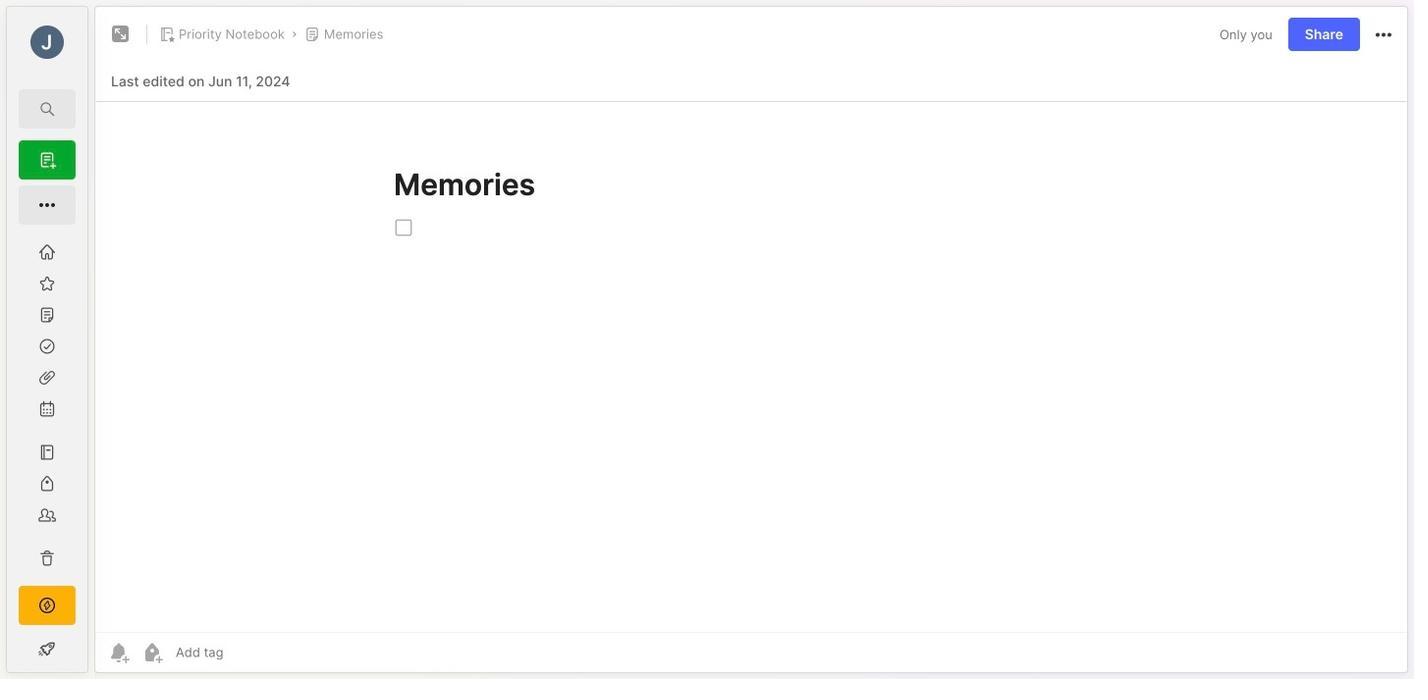Task type: vqa. For each thing, say whether or not it's contained in the screenshot.
Account 'Field'
yes



Task type: describe. For each thing, give the bounding box(es) containing it.
Add tag field
[[174, 645, 321, 662]]

Account field
[[7, 23, 87, 62]]

note window element
[[94, 6, 1409, 679]]

account image
[[30, 26, 64, 59]]

new note image
[[35, 194, 59, 217]]

tree inside main element
[[7, 237, 87, 575]]

add tag image
[[140, 642, 164, 665]]

Note Editor text field
[[95, 101, 1408, 633]]

home image
[[37, 243, 57, 262]]

expand note image
[[109, 23, 133, 46]]

More actions field
[[1373, 22, 1396, 47]]

click to expand image
[[86, 644, 101, 667]]



Task type: locate. For each thing, give the bounding box(es) containing it.
upgrade image
[[35, 594, 59, 618]]

new note image
[[35, 148, 59, 172]]

main element
[[0, 0, 94, 680]]

Help and Learning task checklist field
[[7, 634, 87, 665]]

edit search image
[[35, 97, 59, 121]]

tree
[[7, 237, 87, 575]]

add a reminder image
[[107, 642, 131, 665]]

more actions image
[[1373, 23, 1396, 47]]



